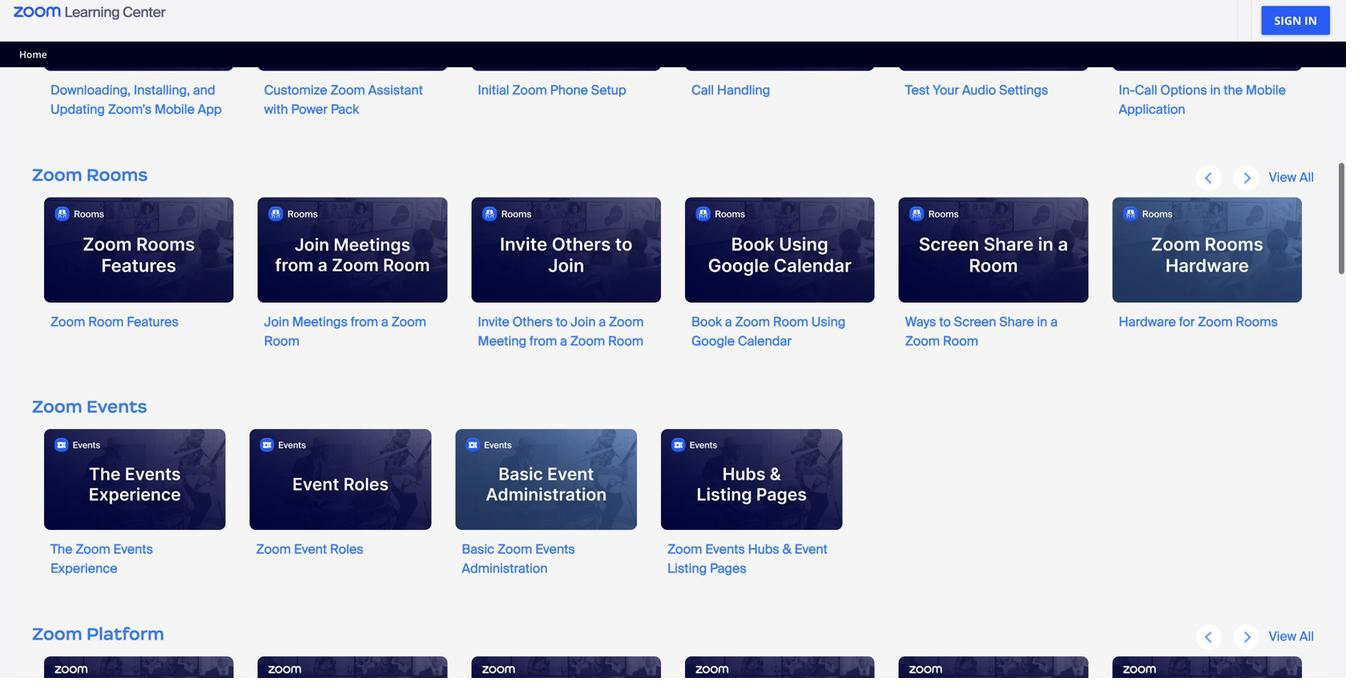Task type: vqa. For each thing, say whether or not it's contained in the screenshot.
list
no



Task type: describe. For each thing, give the bounding box(es) containing it.
sign in button
[[1262, 6, 1331, 35]]

in
[[1305, 13, 1318, 28]]

sign in
[[1275, 13, 1318, 28]]

home link
[[19, 45, 47, 64]]

sign
[[1275, 13, 1302, 28]]



Task type: locate. For each thing, give the bounding box(es) containing it.
go to zoom learning center homepage image
[[14, 6, 166, 20]]

home
[[19, 48, 47, 61]]



